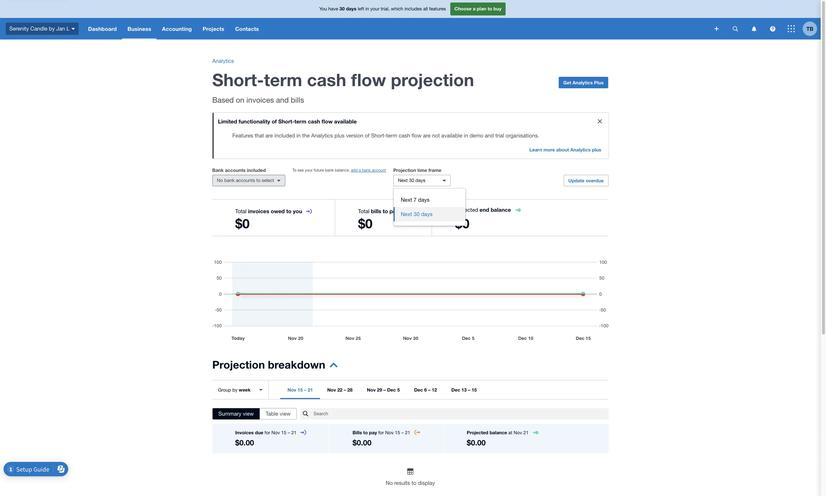Task type: locate. For each thing, give the bounding box(es) containing it.
0 vertical spatial and
[[276, 96, 289, 104]]

0 vertical spatial next 30 days
[[398, 178, 426, 183]]

invoices right on
[[247, 96, 274, 104]]

your right see
[[305, 168, 313, 172]]

by left jan
[[49, 25, 55, 32]]

21
[[308, 387, 313, 393], [291, 430, 297, 436], [405, 430, 410, 436], [524, 430, 529, 436]]

term
[[264, 69, 302, 90], [295, 118, 307, 125], [386, 132, 397, 139]]

1 vertical spatial a
[[359, 168, 361, 172]]

dec left 6
[[414, 387, 423, 393]]

navigation
[[83, 18, 710, 39]]

$0.00 down "projected balance at nov 21"
[[467, 438, 486, 447]]

see
[[298, 168, 304, 172]]

1 vertical spatial available
[[442, 132, 463, 139]]

results
[[394, 480, 410, 486]]

1 horizontal spatial svg image
[[733, 26, 738, 31]]

0 horizontal spatial bank
[[224, 178, 235, 183]]

by
[[49, 25, 55, 32], [232, 387, 238, 393]]

analytics
[[212, 58, 234, 64], [573, 80, 593, 85], [311, 132, 333, 139], [571, 147, 591, 153]]

total inside total invoices owed to you $0
[[235, 208, 247, 214]]

days for next 7 days button
[[418, 197, 430, 203]]

1 $0.00 from the left
[[235, 438, 254, 447]]

next 30 days inside button
[[401, 211, 433, 217]]

$0.00 down invoices
[[235, 438, 254, 447]]

analytics right get
[[573, 80, 593, 85]]

0 horizontal spatial included
[[247, 167, 266, 173]]

balance left at
[[490, 430, 507, 436]]

1 horizontal spatial no
[[386, 480, 393, 486]]

svg image
[[752, 26, 757, 31], [770, 26, 776, 31], [71, 28, 75, 30]]

organisations.
[[506, 132, 540, 139]]

accounts
[[225, 167, 246, 173], [236, 178, 255, 183]]

1 vertical spatial projected
[[467, 430, 489, 436]]

short-term cash flow projection
[[212, 69, 474, 90]]

total inside total bills to pay $0
[[358, 208, 370, 214]]

0 vertical spatial by
[[49, 25, 55, 32]]

1 vertical spatial 30
[[409, 178, 414, 183]]

0 vertical spatial no
[[217, 178, 223, 183]]

no inside 'popup button'
[[217, 178, 223, 183]]

in left demo
[[464, 132, 468, 139]]

l
[[66, 25, 70, 32]]

1 vertical spatial cash
[[308, 118, 320, 125]]

no
[[217, 178, 223, 183], [386, 480, 393, 486]]

1 vertical spatial balance
[[490, 430, 507, 436]]

1 vertical spatial and
[[485, 132, 494, 139]]

0 vertical spatial your
[[371, 6, 380, 12]]

nov right due
[[272, 430, 280, 436]]

on
[[236, 96, 245, 104]]

svg image
[[788, 25, 795, 32], [733, 26, 738, 31], [715, 27, 719, 31]]

balance right end
[[491, 206, 511, 213]]

2 view from the left
[[280, 411, 291, 417]]

no left "results"
[[386, 480, 393, 486]]

3 $0 from the left
[[455, 216, 470, 231]]

dec 13 – 15
[[452, 387, 477, 393]]

3 dec from the left
[[452, 387, 460, 393]]

2 $0.00 from the left
[[353, 438, 372, 447]]

0 horizontal spatial in
[[297, 132, 301, 139]]

nov inside the bills to pay for nov 15 – 21 $0.00
[[385, 430, 394, 436]]

13
[[462, 387, 467, 393]]

projected end balance
[[455, 206, 511, 213]]

1 dec from the left
[[387, 387, 396, 393]]

29
[[377, 387, 382, 393]]

plus
[[335, 132, 345, 139], [592, 147, 602, 153]]

0 vertical spatial term
[[264, 69, 302, 90]]

0 horizontal spatial $0.00
[[235, 438, 254, 447]]

1 horizontal spatial by
[[232, 387, 238, 393]]

1 for from the left
[[265, 430, 270, 436]]

1 horizontal spatial for
[[379, 430, 384, 436]]

0 horizontal spatial available
[[334, 118, 357, 125]]

2 for from the left
[[379, 430, 384, 436]]

– for 15
[[468, 387, 471, 393]]

have
[[328, 6, 338, 12]]

Search for a document search field
[[314, 408, 609, 420]]

nov right bills
[[385, 430, 394, 436]]

30 right have
[[340, 6, 345, 12]]

– for 28
[[344, 387, 346, 393]]

bank down bank accounts included
[[224, 178, 235, 183]]

nov left 29 on the left of page
[[367, 387, 376, 393]]

0 horizontal spatial dec
[[387, 387, 396, 393]]

pay
[[390, 208, 399, 214], [369, 430, 377, 436]]

projected inside projected end balance
[[455, 207, 478, 213]]

0 vertical spatial next
[[398, 178, 408, 183]]

accounts up no bank accounts to select
[[225, 167, 246, 173]]

0 horizontal spatial $0
[[235, 216, 250, 231]]

bills to pay for nov 15 – 21 $0.00
[[353, 430, 410, 447]]

included down limited functionality of short-term cash flow available
[[275, 132, 295, 139]]

1 vertical spatial no
[[386, 480, 393, 486]]

1 vertical spatial by
[[232, 387, 238, 393]]

nov 22 – 28
[[327, 387, 353, 393]]

$0.00 down bills
[[353, 438, 372, 447]]

1 horizontal spatial $0
[[358, 216, 373, 231]]

group
[[394, 189, 466, 226]]

1 horizontal spatial your
[[371, 6, 380, 12]]

close image
[[593, 114, 607, 129]]

analytics right the
[[311, 132, 333, 139]]

projected left end
[[455, 207, 478, 213]]

are left not
[[423, 132, 431, 139]]

1 horizontal spatial total
[[358, 208, 370, 214]]

candle
[[30, 25, 47, 32]]

1 vertical spatial of
[[365, 132, 370, 139]]

1 horizontal spatial a
[[473, 6, 476, 12]]

30 inside popup button
[[409, 178, 414, 183]]

flow
[[351, 69, 386, 90], [322, 118, 333, 125], [412, 132, 422, 139]]

0 vertical spatial available
[[334, 118, 357, 125]]

2 dec from the left
[[414, 387, 423, 393]]

short- up on
[[212, 69, 264, 90]]

no for no bank accounts to select
[[217, 178, 223, 183]]

projection
[[391, 69, 474, 90]]

view for summary view
[[243, 411, 254, 417]]

you
[[319, 6, 327, 12]]

projection up group by week
[[212, 358, 265, 371]]

week
[[239, 387, 251, 393]]

projection left time
[[394, 167, 416, 173]]

nov right at
[[514, 430, 522, 436]]

owed
[[271, 208, 285, 214]]

in right the left
[[366, 6, 369, 12]]

0 vertical spatial projected
[[455, 207, 478, 213]]

bills inside total bills to pay $0
[[371, 208, 382, 214]]

the
[[302, 132, 310, 139]]

bills
[[291, 96, 304, 104], [371, 208, 382, 214]]

to
[[293, 168, 297, 172]]

in
[[366, 6, 369, 12], [297, 132, 301, 139], [464, 132, 468, 139]]

1 vertical spatial invoices
[[248, 208, 269, 214]]

1 vertical spatial flow
[[322, 118, 333, 125]]

next 30 days down next 7 days
[[401, 211, 433, 217]]

1 total from the left
[[235, 208, 247, 214]]

1 vertical spatial pay
[[369, 430, 377, 436]]

2 $0 from the left
[[358, 216, 373, 231]]

of right functionality
[[272, 118, 277, 125]]

you
[[293, 208, 302, 214]]

invoices left owed at the left of the page
[[248, 208, 269, 214]]

0 horizontal spatial bills
[[291, 96, 304, 104]]

total
[[235, 208, 247, 214], [358, 208, 370, 214]]

next 30 days down projection time frame
[[398, 178, 426, 183]]

1 vertical spatial accounts
[[236, 178, 255, 183]]

$0
[[235, 216, 250, 231], [358, 216, 373, 231], [455, 216, 470, 231]]

0 horizontal spatial by
[[49, 25, 55, 32]]

dec left "13"
[[452, 387, 460, 393]]

accounts inside no bank accounts to select 'popup button'
[[236, 178, 255, 183]]

dec left 5
[[387, 387, 396, 393]]

30 down projection time frame
[[409, 178, 414, 183]]

0 horizontal spatial svg image
[[71, 28, 75, 30]]

plus
[[594, 80, 604, 85]]

0 horizontal spatial view
[[243, 411, 254, 417]]

view right summary
[[243, 411, 254, 417]]

30 inside button
[[414, 211, 420, 217]]

–
[[304, 387, 307, 393], [344, 387, 346, 393], [384, 387, 386, 393], [428, 387, 431, 393], [468, 387, 471, 393], [288, 430, 290, 436], [402, 430, 404, 436]]

dec for dec 6 – 12
[[414, 387, 423, 393]]

list box
[[394, 189, 466, 226]]

days right 7
[[418, 197, 430, 203]]

and up limited functionality of short-term cash flow available
[[276, 96, 289, 104]]

tb
[[807, 25, 814, 32]]

0 vertical spatial included
[[275, 132, 295, 139]]

available
[[334, 118, 357, 125], [442, 132, 463, 139]]

next left 7
[[401, 197, 412, 203]]

1 vertical spatial projection
[[212, 358, 265, 371]]

0 horizontal spatial for
[[265, 430, 270, 436]]

1 horizontal spatial and
[[485, 132, 494, 139]]

nov 15 – 21
[[288, 387, 313, 393]]

bank right future on the top left of the page
[[325, 168, 334, 172]]

banner
[[0, 0, 821, 39]]

projection inside button
[[212, 358, 265, 371]]

0 horizontal spatial total
[[235, 208, 247, 214]]

short- right version in the top of the page
[[371, 132, 386, 139]]

next inside popup button
[[398, 178, 408, 183]]

30 down next 7 days
[[414, 211, 420, 217]]

next for next 30 days button
[[401, 211, 412, 217]]

6
[[425, 387, 427, 393]]

no bank accounts to select button
[[212, 175, 285, 186]]

2 vertical spatial flow
[[412, 132, 422, 139]]

a left plan
[[473, 6, 476, 12]]

included
[[275, 132, 295, 139], [247, 167, 266, 173]]

1 vertical spatial term
[[295, 118, 307, 125]]

your left the trial,
[[371, 6, 380, 12]]

1 horizontal spatial included
[[275, 132, 295, 139]]

bank
[[325, 168, 334, 172], [362, 168, 371, 172], [224, 178, 235, 183]]

invoices inside total invoices owed to you $0
[[248, 208, 269, 214]]

0 horizontal spatial your
[[305, 168, 313, 172]]

2 horizontal spatial $0
[[455, 216, 470, 231]]

and left trial
[[485, 132, 494, 139]]

balance
[[491, 206, 511, 213], [490, 430, 507, 436]]

next 30 days inside popup button
[[398, 178, 426, 183]]

2 total from the left
[[358, 208, 370, 214]]

for right due
[[265, 430, 270, 436]]

1 vertical spatial short-
[[278, 118, 295, 125]]

in left the
[[297, 132, 301, 139]]

business button
[[122, 18, 157, 39]]

1 horizontal spatial available
[[442, 132, 463, 139]]

are right 'that'
[[266, 132, 273, 139]]

1 $0 from the left
[[235, 216, 250, 231]]

next 30 days for next 30 days button
[[401, 211, 433, 217]]

2 horizontal spatial dec
[[452, 387, 460, 393]]

left
[[358, 6, 364, 12]]

bank inside 'popup button'
[[224, 178, 235, 183]]

bank right add
[[362, 168, 371, 172]]

view right table
[[280, 411, 291, 417]]

to inside the bills to pay for nov 15 – 21 $0.00
[[363, 430, 368, 436]]

by left week
[[232, 387, 238, 393]]

group containing next 7 days
[[394, 189, 466, 226]]

next down projection time frame
[[398, 178, 408, 183]]

2 vertical spatial 30
[[414, 211, 420, 217]]

days inside popup button
[[416, 178, 426, 183]]

for
[[265, 430, 270, 436], [379, 430, 384, 436]]

1 horizontal spatial projection
[[394, 167, 416, 173]]

next 7 days button
[[394, 193, 466, 207]]

projected down search for a document search box
[[467, 430, 489, 436]]

no bank accounts to select
[[217, 178, 274, 183]]

days for next 30 days popup button
[[416, 178, 426, 183]]

get analytics plus button
[[559, 77, 609, 88]]

svg image inside serenity candle by jan l popup button
[[71, 28, 75, 30]]

plus down close image at the right of the page
[[592, 147, 602, 153]]

accounting button
[[157, 18, 197, 39]]

1 horizontal spatial dec
[[414, 387, 423, 393]]

0 horizontal spatial no
[[217, 178, 223, 183]]

total bills to pay $0
[[358, 208, 399, 231]]

projection
[[394, 167, 416, 173], [212, 358, 265, 371]]

1 horizontal spatial pay
[[390, 208, 399, 214]]

2 horizontal spatial $0.00
[[467, 438, 486, 447]]

days down next 7 days button
[[421, 211, 433, 217]]

1 horizontal spatial view
[[280, 411, 291, 417]]

0 horizontal spatial projection
[[212, 358, 265, 371]]

0 vertical spatial bills
[[291, 96, 304, 104]]

0 vertical spatial projection
[[394, 167, 416, 173]]

summary view
[[218, 411, 254, 417]]

all
[[423, 6, 428, 12]]

1 horizontal spatial $0.00
[[353, 438, 372, 447]]

next 30 days
[[398, 178, 426, 183], [401, 211, 433, 217]]

$0 inside total bills to pay $0
[[358, 216, 373, 231]]

15 inside invoices due for nov 15 – 21 $0.00
[[281, 430, 287, 436]]

15
[[298, 387, 303, 393], [472, 387, 477, 393], [281, 430, 287, 436], [395, 430, 400, 436]]

available up version in the top of the page
[[334, 118, 357, 125]]

total for you
[[235, 208, 247, 214]]

included up no bank accounts to select 'popup button'
[[247, 167, 266, 173]]

of right version in the top of the page
[[365, 132, 370, 139]]

0 horizontal spatial of
[[272, 118, 277, 125]]

no down bank
[[217, 178, 223, 183]]

1 vertical spatial plus
[[592, 147, 602, 153]]

1 view from the left
[[243, 411, 254, 417]]

1 horizontal spatial short-
[[278, 118, 295, 125]]

0 vertical spatial 30
[[340, 6, 345, 12]]

account
[[372, 168, 386, 172]]

learn
[[530, 147, 542, 153]]

contacts
[[235, 25, 259, 32]]

1 vertical spatial next 30 days
[[401, 211, 433, 217]]

update overdue
[[569, 178, 604, 183]]

projected balance at nov 21
[[467, 430, 529, 436]]

accounts down bank accounts included
[[236, 178, 255, 183]]

0 vertical spatial invoices
[[247, 96, 274, 104]]

0 vertical spatial pay
[[390, 208, 399, 214]]

next down next 7 days
[[401, 211, 412, 217]]

for right bills
[[379, 430, 384, 436]]

1 horizontal spatial are
[[423, 132, 431, 139]]

0 vertical spatial flow
[[351, 69, 386, 90]]

0 horizontal spatial are
[[266, 132, 273, 139]]

1 vertical spatial next
[[401, 197, 412, 203]]

a right add
[[359, 168, 361, 172]]

30 inside banner
[[340, 6, 345, 12]]

1 horizontal spatial bills
[[371, 208, 382, 214]]

0 horizontal spatial plus
[[335, 132, 345, 139]]

view for table view
[[280, 411, 291, 417]]

for inside the bills to pay for nov 15 – 21 $0.00
[[379, 430, 384, 436]]

2 horizontal spatial short-
[[371, 132, 386, 139]]

days down time
[[416, 178, 426, 183]]

1 vertical spatial bills
[[371, 208, 382, 214]]

available right not
[[442, 132, 463, 139]]

group
[[218, 387, 231, 393]]

$0.00
[[235, 438, 254, 447], [353, 438, 372, 447], [467, 438, 486, 447]]

0 horizontal spatial short-
[[212, 69, 264, 90]]

nov left 22
[[327, 387, 336, 393]]

short- right functionality
[[278, 118, 295, 125]]

2 vertical spatial next
[[401, 211, 412, 217]]

plus left version in the top of the page
[[335, 132, 345, 139]]



Task type: describe. For each thing, give the bounding box(es) containing it.
overdue
[[586, 178, 604, 183]]

add
[[351, 168, 358, 172]]

serenity candle by jan l
[[9, 25, 70, 32]]

choose a plan to buy
[[455, 6, 502, 12]]

1 horizontal spatial plus
[[592, 147, 602, 153]]

select
[[262, 178, 274, 183]]

about
[[557, 147, 569, 153]]

to inside banner
[[488, 6, 492, 12]]

analytics inside button
[[573, 80, 593, 85]]

limited functionality of short-term cash flow available
[[218, 118, 357, 125]]

get
[[564, 80, 572, 85]]

projects button
[[197, 18, 230, 39]]

add a bank account link
[[351, 168, 386, 172]]

$0 inside total invoices owed to you $0
[[235, 216, 250, 231]]

21 inside "projected balance at nov 21"
[[524, 430, 529, 436]]

bank
[[212, 167, 224, 173]]

features
[[429, 6, 446, 12]]

projection time frame
[[394, 167, 442, 173]]

included inside limited functionality of short-term cash flow available status
[[275, 132, 295, 139]]

21 inside the bills to pay for nov 15 – 21 $0.00
[[405, 430, 410, 436]]

– for dec
[[384, 387, 386, 393]]

analytics link
[[212, 58, 234, 64]]

pay inside the bills to pay for nov 15 – 21 $0.00
[[369, 430, 377, 436]]

0 vertical spatial plus
[[335, 132, 345, 139]]

projection breakdown view option group
[[212, 408, 297, 420]]

breakdown
[[268, 358, 325, 371]]

display
[[418, 480, 435, 486]]

0 vertical spatial of
[[272, 118, 277, 125]]

nov inside invoices due for nov 15 – 21 $0.00
[[272, 430, 280, 436]]

future
[[314, 168, 324, 172]]

balance,
[[335, 168, 350, 172]]

accounting
[[162, 25, 192, 32]]

0 horizontal spatial a
[[359, 168, 361, 172]]

projection breakdown button
[[212, 358, 338, 376]]

0 vertical spatial a
[[473, 6, 476, 12]]

15 inside the bills to pay for nov 15 – 21 $0.00
[[395, 430, 400, 436]]

learn more about analytics plus
[[530, 147, 602, 153]]

1 horizontal spatial of
[[365, 132, 370, 139]]

limited
[[218, 118, 237, 125]]

that
[[255, 132, 264, 139]]

nov 29 – dec 5
[[367, 387, 400, 393]]

plan
[[477, 6, 487, 12]]

includes
[[405, 6, 422, 12]]

2 vertical spatial short-
[[371, 132, 386, 139]]

30 for next 30 days popup button
[[409, 178, 414, 183]]

pay inside total bills to pay $0
[[390, 208, 399, 214]]

2 horizontal spatial flow
[[412, 132, 422, 139]]

business
[[128, 25, 151, 32]]

version
[[346, 132, 364, 139]]

nov down breakdown
[[288, 387, 296, 393]]

table
[[266, 411, 278, 417]]

next 30 days for next 30 days popup button
[[398, 178, 426, 183]]

next 30 days button
[[394, 207, 466, 222]]

list box containing next 7 days
[[394, 189, 466, 226]]

analytics right about
[[571, 147, 591, 153]]

bank accounts included
[[212, 167, 266, 173]]

group by week
[[218, 387, 251, 393]]

next 7 days
[[401, 197, 430, 203]]

serenity candle by jan l button
[[0, 18, 83, 39]]

tb button
[[803, 18, 821, 39]]

28
[[348, 387, 353, 393]]

nov inside "projected balance at nov 21"
[[514, 430, 522, 436]]

21 inside invoices due for nov 15 – 21 $0.00
[[291, 430, 297, 436]]

choose
[[455, 6, 472, 12]]

you have 30 days left in your trial, which includes all features
[[319, 6, 446, 12]]

days for next 30 days button
[[421, 211, 433, 217]]

to see your future bank balance, add a bank account
[[293, 168, 386, 172]]

12
[[432, 387, 437, 393]]

end
[[480, 206, 489, 213]]

trial
[[496, 132, 504, 139]]

2 horizontal spatial in
[[464, 132, 468, 139]]

features
[[232, 132, 253, 139]]

table view
[[266, 411, 291, 417]]

to inside total bills to pay $0
[[383, 208, 388, 214]]

0 vertical spatial cash
[[307, 69, 346, 90]]

1 vertical spatial included
[[247, 167, 266, 173]]

2 vertical spatial term
[[386, 132, 397, 139]]

2 are from the left
[[423, 132, 431, 139]]

analytics down projects dropdown button at top
[[212, 58, 234, 64]]

no for no results to display
[[386, 480, 393, 486]]

0 horizontal spatial flow
[[322, 118, 333, 125]]

based on invoices and bills
[[212, 96, 304, 104]]

$0.00 inside the bills to pay for nov 15 – 21 $0.00
[[353, 438, 372, 447]]

2 horizontal spatial svg image
[[770, 26, 776, 31]]

serenity
[[9, 25, 29, 32]]

7
[[414, 197, 417, 203]]

by inside serenity candle by jan l popup button
[[49, 25, 55, 32]]

time
[[418, 167, 427, 173]]

summary
[[218, 411, 242, 417]]

3 $0.00 from the left
[[467, 438, 486, 447]]

0 horizontal spatial and
[[276, 96, 289, 104]]

– inside invoices due for nov 15 – 21 $0.00
[[288, 430, 290, 436]]

frame
[[429, 167, 442, 173]]

1 are from the left
[[266, 132, 273, 139]]

your inside you have 30 days left in your trial, which includes all features
[[371, 6, 380, 12]]

– for 12
[[428, 387, 431, 393]]

2 horizontal spatial bank
[[362, 168, 371, 172]]

not
[[432, 132, 440, 139]]

30 for next 30 days button
[[414, 211, 420, 217]]

in inside you have 30 days left in your trial, which includes all features
[[366, 6, 369, 12]]

at
[[509, 430, 513, 436]]

$0.00 inside invoices due for nov 15 – 21 $0.00
[[235, 438, 254, 447]]

next for next 30 days popup button
[[398, 178, 408, 183]]

to inside total invoices owed to you $0
[[286, 208, 292, 214]]

navigation containing dashboard
[[83, 18, 710, 39]]

trial,
[[381, 6, 390, 12]]

1 vertical spatial your
[[305, 168, 313, 172]]

2 vertical spatial cash
[[399, 132, 410, 139]]

contacts button
[[230, 18, 264, 39]]

update
[[569, 178, 585, 183]]

by inside group by week
[[232, 387, 238, 393]]

next for next 7 days button
[[401, 197, 412, 203]]

limited functionality of short-term cash flow available status
[[212, 113, 609, 159]]

0 vertical spatial balance
[[491, 206, 511, 213]]

invoices
[[235, 430, 254, 436]]

banner containing tb
[[0, 0, 821, 39]]

due
[[255, 430, 263, 436]]

buy
[[494, 6, 502, 12]]

projection breakdown
[[212, 358, 325, 371]]

projected for balance
[[467, 430, 489, 436]]

2 horizontal spatial svg image
[[788, 25, 795, 32]]

jan
[[56, 25, 65, 32]]

dec 6 – 12
[[414, 387, 437, 393]]

next 30 days button
[[394, 175, 451, 186]]

which
[[391, 6, 404, 12]]

– inside the bills to pay for nov 15 – 21 $0.00
[[402, 430, 404, 436]]

– for 21
[[304, 387, 307, 393]]

1 horizontal spatial svg image
[[752, 26, 757, 31]]

based
[[212, 96, 234, 104]]

update overdue button
[[564, 175, 609, 186]]

more
[[544, 147, 555, 153]]

features that are included in the analytics plus version of short-term cash flow are not available in demo and trial organisations.
[[232, 132, 540, 139]]

projection for projection time frame
[[394, 167, 416, 173]]

functionality
[[239, 118, 270, 125]]

5
[[397, 387, 400, 393]]

for inside invoices due for nov 15 – 21 $0.00
[[265, 430, 270, 436]]

days left the left
[[346, 6, 357, 12]]

projection for projection breakdown
[[212, 358, 265, 371]]

get analytics plus
[[564, 80, 604, 85]]

dashboard
[[88, 25, 117, 32]]

0 vertical spatial accounts
[[225, 167, 246, 173]]

0 horizontal spatial svg image
[[715, 27, 719, 31]]

dashboard link
[[83, 18, 122, 39]]

dec for dec 13 – 15
[[452, 387, 460, 393]]

to inside 'popup button'
[[256, 178, 261, 183]]

projects
[[203, 25, 225, 32]]

total for $0
[[358, 208, 370, 214]]

1 horizontal spatial bank
[[325, 168, 334, 172]]

and inside limited functionality of short-term cash flow available status
[[485, 132, 494, 139]]

demo
[[470, 132, 484, 139]]

projected for end
[[455, 207, 478, 213]]



Task type: vqa. For each thing, say whether or not it's contained in the screenshot.
TS on the top right
no



